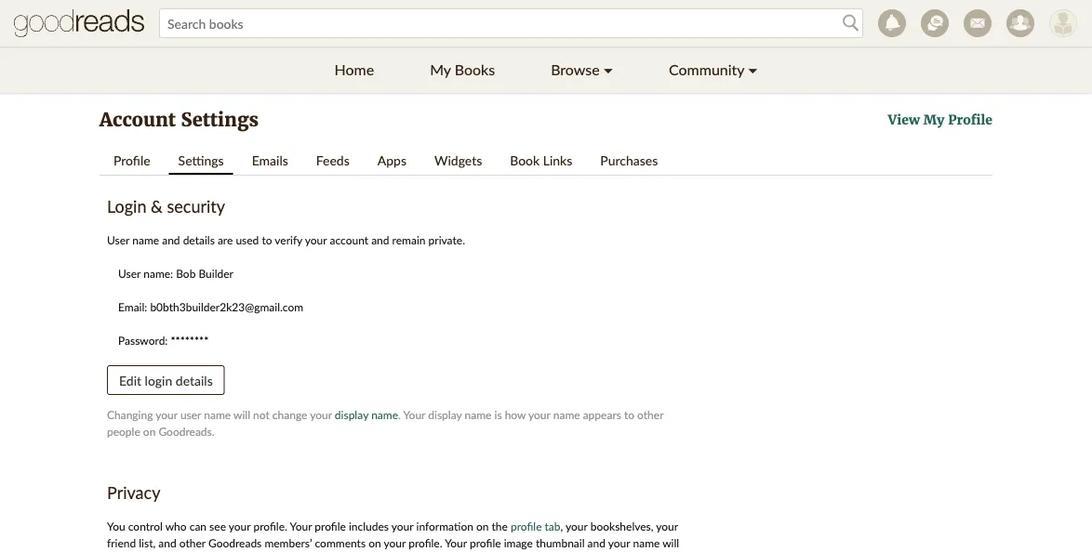 Task type: locate. For each thing, give the bounding box(es) containing it.
can
[[190, 520, 207, 533]]

purchases
[[601, 152, 658, 168]]

0 horizontal spatial my
[[430, 60, 451, 79]]

user name: bob builder
[[118, 267, 234, 280]]

used
[[236, 233, 259, 247]]

1 vertical spatial other
[[179, 537, 206, 550]]

profile inside 'link'
[[114, 152, 150, 168]]

profile down account
[[114, 152, 150, 168]]

profile
[[949, 112, 993, 128], [114, 152, 150, 168]]

other inside , your bookshelves, your friend list, and other goodreads members' comments on your profile. your profile image thumbnail and your name wil
[[179, 537, 206, 550]]

********
[[171, 334, 209, 347]]

1 vertical spatial on
[[476, 520, 489, 533]]

your up members' at bottom
[[290, 520, 312, 533]]

and
[[162, 233, 180, 247], [371, 233, 390, 247], [158, 537, 177, 550], [588, 537, 606, 550]]

0 vertical spatial profile.
[[254, 520, 287, 533]]

and left remain
[[371, 233, 390, 247]]

settings
[[181, 108, 259, 132], [178, 152, 224, 168]]

1 vertical spatial settings
[[178, 152, 224, 168]]

0 vertical spatial on
[[143, 425, 156, 438]]

your right the bookshelves,
[[656, 520, 678, 533]]

other right appears
[[638, 408, 664, 422]]

account settings
[[100, 108, 259, 132]]

1 horizontal spatial other
[[638, 408, 664, 422]]

remain
[[392, 233, 426, 247]]

profile up the comments
[[315, 520, 346, 533]]

.
[[398, 408, 401, 422]]

password: ********
[[118, 334, 209, 347]]

your
[[403, 408, 426, 422], [290, 520, 312, 533], [445, 537, 467, 550]]

account
[[330, 233, 369, 247]]

0 horizontal spatial profile
[[114, 152, 150, 168]]

1 horizontal spatial profile
[[949, 112, 993, 128]]

1 horizontal spatial profile
[[470, 537, 501, 550]]

see
[[210, 520, 226, 533]]

,
[[561, 520, 563, 533]]

▾ right community
[[749, 60, 758, 79]]

books
[[455, 60, 495, 79]]

2 horizontal spatial on
[[476, 520, 489, 533]]

2 vertical spatial on
[[369, 537, 381, 550]]

your inside , your bookshelves, your friend list, and other goodreads members' comments on your profile. your profile image thumbnail and your name wil
[[445, 537, 467, 550]]

changing your user name will not change your display name
[[107, 408, 398, 422]]

0 horizontal spatial display
[[335, 408, 369, 422]]

apps
[[378, 152, 407, 168]]

1 horizontal spatial profile.
[[409, 537, 443, 550]]

0 vertical spatial other
[[638, 408, 664, 422]]

and down the bookshelves,
[[588, 537, 606, 550]]

my left books
[[430, 60, 451, 79]]

2 horizontal spatial your
[[445, 537, 467, 550]]

feeds link
[[307, 147, 359, 173]]

▾
[[604, 60, 613, 79], [749, 60, 758, 79]]

other
[[638, 408, 664, 422], [179, 537, 206, 550]]

0 vertical spatial user
[[107, 233, 130, 247]]

profile.
[[254, 520, 287, 533], [409, 537, 443, 550]]

▾ right browse
[[604, 60, 613, 79]]

0 vertical spatial profile
[[949, 112, 993, 128]]

1 vertical spatial profile
[[114, 152, 150, 168]]

Search for books to add to your shelves search field
[[159, 8, 864, 38]]

0 horizontal spatial other
[[179, 537, 206, 550]]

display name link
[[335, 408, 398, 422]]

and down login & security in the top left of the page
[[162, 233, 180, 247]]

▾ inside popup button
[[604, 60, 613, 79]]

image
[[504, 537, 533, 550]]

profile down the
[[470, 537, 501, 550]]

settings down account settings
[[178, 152, 224, 168]]

profile up image
[[511, 520, 542, 533]]

on down the 'includes'
[[369, 537, 381, 550]]

are
[[218, 233, 233, 247]]

widgets link
[[425, 147, 492, 173]]

bob builder image
[[1050, 9, 1078, 37]]

display left .
[[335, 408, 369, 422]]

to
[[262, 233, 272, 247], [624, 408, 635, 422]]

to right appears
[[624, 408, 635, 422]]

profile. up members' at bottom
[[254, 520, 287, 533]]

your down the 'includes'
[[384, 537, 406, 550]]

view my profile link
[[888, 112, 993, 128]]

0 horizontal spatial on
[[143, 425, 156, 438]]

my right view
[[924, 112, 945, 128]]

my
[[430, 60, 451, 79], [924, 112, 945, 128]]

1 vertical spatial details
[[176, 373, 213, 389]]

menu
[[307, 47, 786, 93]]

your down information
[[445, 537, 467, 550]]

your
[[305, 233, 327, 247], [156, 408, 178, 422], [310, 408, 332, 422], [529, 408, 551, 422], [229, 520, 251, 533], [392, 520, 414, 533], [566, 520, 588, 533], [656, 520, 678, 533], [384, 537, 406, 550], [608, 537, 630, 550]]

how
[[505, 408, 526, 422]]

profile tab link
[[511, 520, 561, 533]]

on left the
[[476, 520, 489, 533]]

on for the
[[476, 520, 489, 533]]

on
[[143, 425, 156, 438], [476, 520, 489, 533], [369, 537, 381, 550]]

settings link
[[169, 147, 233, 175]]

on for goodreads.
[[143, 425, 156, 438]]

1 horizontal spatial your
[[403, 408, 426, 422]]

display
[[335, 408, 369, 422], [428, 408, 462, 422]]

includes
[[349, 520, 389, 533]]

you
[[107, 520, 125, 533]]

details
[[183, 233, 215, 247], [176, 373, 213, 389]]

1 vertical spatial profile.
[[409, 537, 443, 550]]

profile. down information
[[409, 537, 443, 550]]

0 horizontal spatial to
[[262, 233, 272, 247]]

1 horizontal spatial to
[[624, 408, 635, 422]]

you control who can see your profile. your profile includes your information on the profile tab
[[107, 520, 561, 533]]

1 horizontal spatial display
[[428, 408, 462, 422]]

settings up settings link
[[181, 108, 259, 132]]

widgets
[[435, 152, 482, 168]]

0 horizontal spatial ▾
[[604, 60, 613, 79]]

book links link
[[501, 147, 582, 173]]

user
[[107, 233, 130, 247], [118, 267, 141, 280]]

details left are
[[183, 233, 215, 247]]

purchases link
[[591, 147, 667, 173]]

details up user
[[176, 373, 213, 389]]

0 horizontal spatial your
[[290, 520, 312, 533]]

your left user
[[156, 408, 178, 422]]

1 ▾ from the left
[[604, 60, 613, 79]]

1 horizontal spatial on
[[369, 537, 381, 550]]

profile right view
[[949, 112, 993, 128]]

1 vertical spatial your
[[290, 520, 312, 533]]

0 vertical spatial my
[[430, 60, 451, 79]]

user down login
[[107, 233, 130, 247]]

1 horizontal spatial my
[[924, 112, 945, 128]]

builder
[[199, 267, 234, 280]]

on down changing
[[143, 425, 156, 438]]

your right ,
[[566, 520, 588, 533]]

not
[[253, 408, 270, 422]]

1 vertical spatial to
[[624, 408, 635, 422]]

privacy
[[107, 483, 160, 504]]

display right .
[[428, 408, 462, 422]]

profile
[[315, 520, 346, 533], [511, 520, 542, 533], [470, 537, 501, 550]]

2 ▾ from the left
[[749, 60, 758, 79]]

your right .
[[403, 408, 426, 422]]

email:
[[118, 300, 147, 314]]

edit
[[119, 373, 141, 389]]

display inside . your display name is how your name appears to other people on goodreads.
[[428, 408, 462, 422]]

profile inside , your bookshelves, your friend list, and other goodreads members' comments on your profile. your profile image thumbnail and your name wil
[[470, 537, 501, 550]]

password:
[[118, 334, 168, 347]]

goodreads
[[208, 537, 262, 550]]

to right used
[[262, 233, 272, 247]]

the
[[492, 520, 508, 533]]

0 vertical spatial settings
[[181, 108, 259, 132]]

1 horizontal spatial ▾
[[749, 60, 758, 79]]

user
[[180, 408, 201, 422]]

b0bth3builder2k23@gmail.com
[[150, 300, 304, 314]]

other down can
[[179, 537, 206, 550]]

my group discussions image
[[921, 9, 949, 37]]

on inside . your display name is how your name appears to other people on goodreads.
[[143, 425, 156, 438]]

thumbnail
[[536, 537, 585, 550]]

your right how
[[529, 408, 551, 422]]

▾ inside dropdown button
[[749, 60, 758, 79]]

2 vertical spatial your
[[445, 537, 467, 550]]

2 display from the left
[[428, 408, 462, 422]]

change
[[273, 408, 307, 422]]

user left name:
[[118, 267, 141, 280]]

people
[[107, 425, 140, 438]]

name
[[132, 233, 159, 247], [204, 408, 231, 422], [371, 408, 398, 422], [465, 408, 492, 422], [553, 408, 580, 422], [633, 537, 660, 550]]

0 vertical spatial your
[[403, 408, 426, 422]]

1 vertical spatial user
[[118, 267, 141, 280]]

0 vertical spatial details
[[183, 233, 215, 247]]



Task type: vqa. For each thing, say whether or not it's contained in the screenshot.
Goodreads Author Icon
no



Task type: describe. For each thing, give the bounding box(es) containing it.
list,
[[139, 537, 156, 550]]

, your bookshelves, your friend list, and other goodreads members' comments on your profile. your profile image thumbnail and your name wil
[[107, 520, 680, 553]]

0 horizontal spatial profile
[[315, 520, 346, 533]]

community ▾ button
[[641, 47, 786, 93]]

browse ▾ button
[[523, 47, 641, 93]]

verify
[[275, 233, 302, 247]]

view my profile
[[888, 112, 993, 128]]

to inside . your display name is how your name appears to other people on goodreads.
[[624, 408, 635, 422]]

security
[[167, 196, 225, 217]]

0 horizontal spatial profile.
[[254, 520, 287, 533]]

your right the 'includes'
[[392, 520, 414, 533]]

tab
[[545, 520, 561, 533]]

bookshelves,
[[591, 520, 654, 533]]

1 vertical spatial my
[[924, 112, 945, 128]]

your down the bookshelves,
[[608, 537, 630, 550]]

▾ for community ▾
[[749, 60, 758, 79]]

profile. inside , your bookshelves, your friend list, and other goodreads members' comments on your profile. your profile image thumbnail and your name wil
[[409, 537, 443, 550]]

community ▾
[[669, 60, 758, 79]]

your right verify at top
[[305, 233, 327, 247]]

feeds
[[316, 152, 350, 168]]

login
[[145, 373, 172, 389]]

book links
[[510, 152, 573, 168]]

browse ▾
[[551, 60, 613, 79]]

is
[[495, 408, 502, 422]]

your up goodreads
[[229, 520, 251, 533]]

bob
[[176, 267, 196, 280]]

emails
[[252, 152, 288, 168]]

your right change
[[310, 408, 332, 422]]

inbox image
[[964, 9, 992, 37]]

my books
[[430, 60, 495, 79]]

friend
[[107, 537, 136, 550]]

2 horizontal spatial profile
[[511, 520, 542, 533]]

edit login details link
[[107, 366, 225, 396]]

control
[[128, 520, 163, 533]]

and down 'who'
[[158, 537, 177, 550]]

private.
[[429, 233, 465, 247]]

home
[[335, 60, 374, 79]]

my books link
[[402, 47, 523, 93]]

1 display from the left
[[335, 408, 369, 422]]

profile link
[[104, 147, 160, 173]]

information
[[416, 520, 474, 533]]

0 vertical spatial to
[[262, 233, 272, 247]]

▾ for browse ▾
[[604, 60, 613, 79]]

who
[[165, 520, 187, 533]]

user for user name: bob builder
[[118, 267, 141, 280]]

other inside . your display name is how your name appears to other people on goodreads.
[[638, 408, 664, 422]]

friend requests image
[[1007, 9, 1035, 37]]

home link
[[307, 47, 402, 93]]

browse
[[551, 60, 600, 79]]

name:
[[144, 267, 173, 280]]

account
[[100, 108, 176, 132]]

notifications image
[[879, 9, 906, 37]]

book
[[510, 152, 540, 168]]

login & security
[[107, 196, 225, 217]]

your inside . your display name is how your name appears to other people on goodreads.
[[529, 408, 551, 422]]

appears
[[583, 408, 622, 422]]

email: b0bth3builder2k23@gmail.com
[[118, 300, 304, 314]]

will
[[234, 408, 250, 422]]

. your display name is how your name appears to other people on goodreads.
[[107, 408, 664, 438]]

Search books text field
[[159, 8, 864, 38]]

your inside . your display name is how your name appears to other people on goodreads.
[[403, 408, 426, 422]]

changing
[[107, 408, 153, 422]]

links
[[543, 152, 573, 168]]

goodreads.
[[159, 425, 215, 438]]

menu containing home
[[307, 47, 786, 93]]

apps link
[[368, 147, 416, 173]]

name inside , your bookshelves, your friend list, and other goodreads members' comments on your profile. your profile image thumbnail and your name wil
[[633, 537, 660, 550]]

edit login details
[[119, 373, 213, 389]]

&
[[151, 196, 163, 217]]

my inside menu
[[430, 60, 451, 79]]

emails link
[[243, 147, 298, 173]]

community
[[669, 60, 745, 79]]

login
[[107, 196, 147, 217]]

members'
[[265, 537, 312, 550]]

on inside , your bookshelves, your friend list, and other goodreads members' comments on your profile. your profile image thumbnail and your name wil
[[369, 537, 381, 550]]

user name and details are used to verify your account and remain private.
[[107, 233, 465, 247]]

user for user name and details are used to verify your account and remain private.
[[107, 233, 130, 247]]

comments
[[315, 537, 366, 550]]

view
[[888, 112, 920, 128]]



